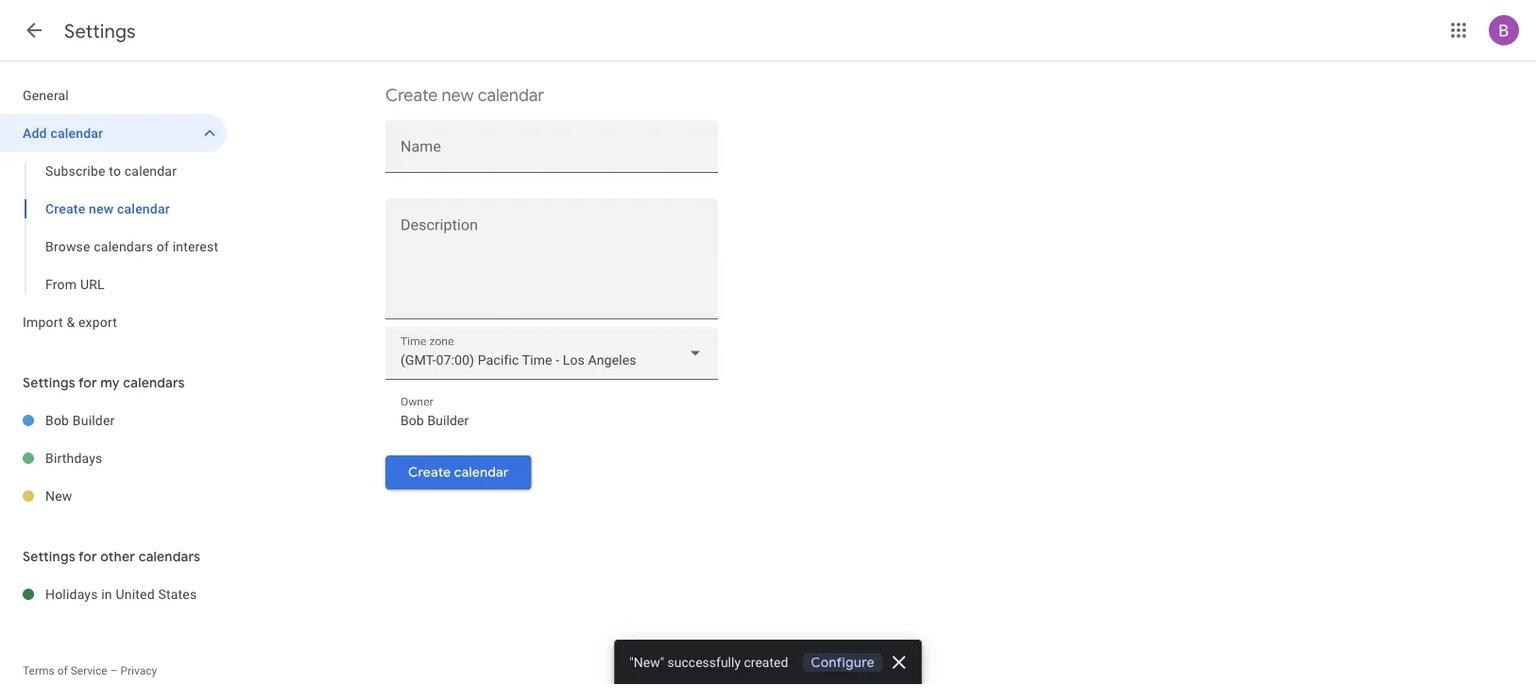 Task type: vqa. For each thing, say whether or not it's contained in the screenshot.
the bottom 15
no



Task type: locate. For each thing, give the bounding box(es) containing it.
0 horizontal spatial of
[[57, 664, 68, 678]]

1 vertical spatial create
[[45, 201, 85, 216]]

0 vertical spatial new
[[442, 85, 474, 106]]

0 horizontal spatial create new calendar
[[45, 201, 170, 216]]

of right terms
[[57, 664, 68, 678]]

0 vertical spatial calendars
[[94, 239, 153, 254]]

tree
[[0, 77, 227, 341]]

group
[[0, 152, 227, 303]]

general
[[23, 87, 69, 103]]

from url
[[45, 276, 105, 292]]

2 vertical spatial settings
[[23, 548, 75, 565]]

1 horizontal spatial create new calendar
[[386, 85, 544, 106]]

create new calendar
[[386, 85, 544, 106], [45, 201, 170, 216]]

2 vertical spatial calendars
[[139, 548, 200, 565]]

bob
[[45, 413, 69, 428]]

calendars for my
[[123, 374, 185, 391]]

–
[[110, 664, 118, 678]]

None text field
[[401, 140, 703, 167]]

1 for from the top
[[78, 374, 97, 391]]

settings up holidays
[[23, 548, 75, 565]]

browse
[[45, 239, 90, 254]]

1 vertical spatial for
[[78, 548, 97, 565]]

1 vertical spatial calendars
[[123, 374, 185, 391]]

interest
[[173, 239, 219, 254]]

None text field
[[386, 220, 718, 311], [401, 408, 703, 434], [386, 220, 718, 311], [401, 408, 703, 434]]

new
[[45, 488, 72, 504]]

0 vertical spatial create new calendar
[[386, 85, 544, 106]]

2 vertical spatial create
[[408, 464, 451, 481]]

settings up bob
[[23, 374, 75, 391]]

service
[[71, 664, 107, 678]]

browse calendars of interest
[[45, 239, 219, 254]]

None field
[[386, 327, 718, 380]]

for
[[78, 374, 97, 391], [78, 548, 97, 565]]

new
[[442, 85, 474, 106], [89, 201, 114, 216]]

calendars right the my
[[123, 374, 185, 391]]

for left other
[[78, 548, 97, 565]]

terms
[[23, 664, 55, 678]]

0 vertical spatial for
[[78, 374, 97, 391]]

0 vertical spatial create
[[386, 85, 438, 106]]

settings for other calendars
[[23, 548, 200, 565]]

of left interest
[[157, 239, 169, 254]]

create
[[386, 85, 438, 106], [45, 201, 85, 216], [408, 464, 451, 481]]

new link
[[45, 477, 227, 515]]

other
[[100, 548, 135, 565]]

successfully
[[668, 655, 741, 670]]

calendars
[[94, 239, 153, 254], [123, 374, 185, 391], [139, 548, 200, 565]]

1 horizontal spatial new
[[442, 85, 474, 106]]

add calendar tree item
[[0, 114, 227, 152]]

settings right go back icon
[[64, 19, 136, 43]]

united
[[116, 586, 155, 602]]

group containing subscribe to calendar
[[0, 152, 227, 303]]

calendars up "states"
[[139, 548, 200, 565]]

holidays in united states
[[45, 586, 197, 602]]

1 vertical spatial settings
[[23, 374, 75, 391]]

settings heading
[[64, 19, 136, 43]]

subscribe to calendar
[[45, 163, 177, 179]]

for for my
[[78, 374, 97, 391]]

states
[[158, 586, 197, 602]]

settings for settings
[[64, 19, 136, 43]]

birthdays link
[[45, 440, 227, 477]]

subscribe
[[45, 163, 106, 179]]

0 horizontal spatial new
[[89, 201, 114, 216]]

calendar
[[478, 85, 544, 106], [50, 125, 103, 141], [125, 163, 177, 179], [117, 201, 170, 216], [454, 464, 509, 481]]

2 for from the top
[[78, 548, 97, 565]]

terms of service – privacy
[[23, 664, 157, 678]]

new tree item
[[0, 477, 227, 515]]

for left the my
[[78, 374, 97, 391]]

from
[[45, 276, 77, 292]]

builder
[[73, 413, 115, 428]]

add calendar
[[23, 125, 103, 141]]

1 horizontal spatial of
[[157, 239, 169, 254]]

of
[[157, 239, 169, 254], [57, 664, 68, 678]]

settings for settings for my calendars
[[23, 374, 75, 391]]

create inside button
[[408, 464, 451, 481]]

settings
[[64, 19, 136, 43], [23, 374, 75, 391], [23, 548, 75, 565]]

go back image
[[23, 19, 45, 42]]

calendars up the url
[[94, 239, 153, 254]]

0 vertical spatial settings
[[64, 19, 136, 43]]

my
[[100, 374, 120, 391]]

1 vertical spatial new
[[89, 201, 114, 216]]

created
[[744, 655, 789, 670]]

holidays in united states link
[[45, 576, 227, 613]]



Task type: describe. For each thing, give the bounding box(es) containing it.
calendar inside tree item
[[50, 125, 103, 141]]

holidays
[[45, 586, 98, 602]]

url
[[80, 276, 105, 292]]

settings for my calendars
[[23, 374, 185, 391]]

calendar inside button
[[454, 464, 509, 481]]

import
[[23, 314, 63, 330]]

for for other
[[78, 548, 97, 565]]

birthdays
[[45, 450, 103, 466]]

birthdays tree item
[[0, 440, 227, 477]]

add
[[23, 125, 47, 141]]

in
[[101, 586, 112, 602]]

export
[[78, 314, 117, 330]]

0 vertical spatial of
[[157, 239, 169, 254]]

bob builder
[[45, 413, 115, 428]]

privacy link
[[120, 664, 157, 678]]

create calendar button
[[386, 450, 532, 495]]

settings for my calendars tree
[[0, 402, 227, 515]]

bob builder tree item
[[0, 402, 227, 440]]

settings for settings for other calendars
[[23, 548, 75, 565]]

privacy
[[120, 664, 157, 678]]

import & export
[[23, 314, 117, 330]]

holidays in united states tree item
[[0, 576, 227, 613]]

1 vertical spatial create new calendar
[[45, 201, 170, 216]]

"new" successfully created
[[630, 655, 789, 670]]

create calendar
[[408, 464, 509, 481]]

configure
[[811, 654, 875, 671]]

to
[[109, 163, 121, 179]]

configure button
[[804, 653, 883, 672]]

tree containing general
[[0, 77, 227, 341]]

"new"
[[630, 655, 665, 670]]

1 vertical spatial of
[[57, 664, 68, 678]]

terms of service link
[[23, 664, 107, 678]]

new inside group
[[89, 201, 114, 216]]

&
[[67, 314, 75, 330]]

calendars for other
[[139, 548, 200, 565]]



